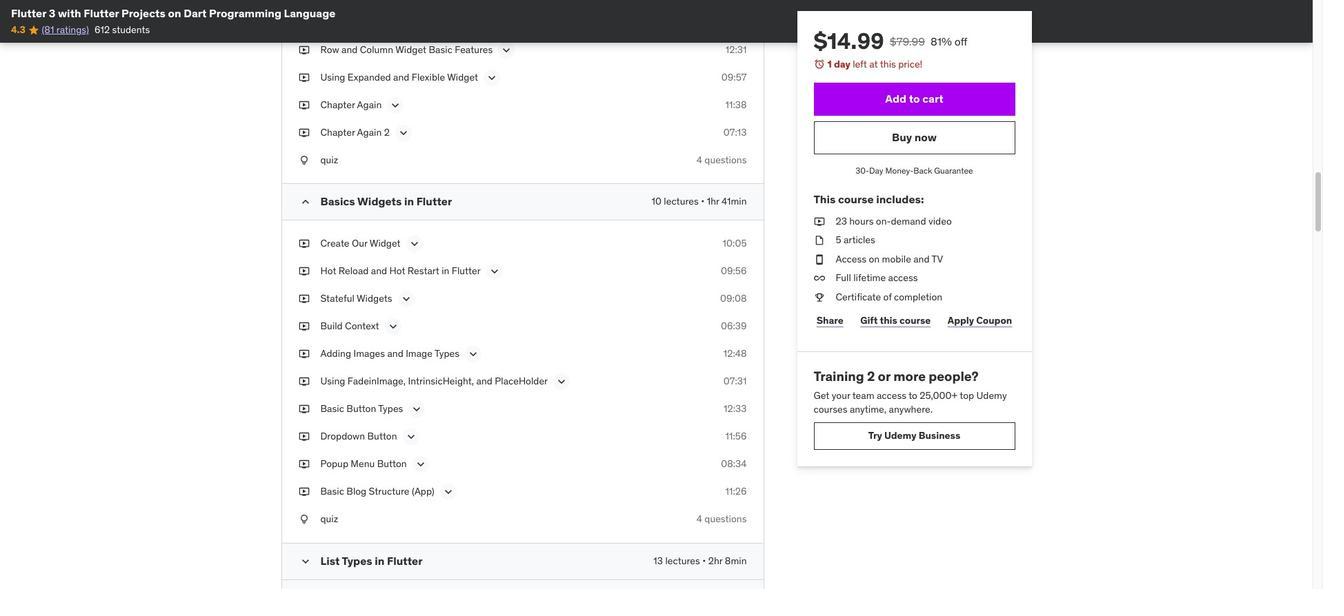 Task type: describe. For each thing, give the bounding box(es) containing it.
images
[[354, 348, 385, 361]]

expanded
[[348, 71, 391, 83]]

ratings)
[[56, 24, 89, 36]]

xsmall image for using expanded and flexible  widget
[[298, 71, 309, 85]]

1 hot from the left
[[321, 265, 336, 278]]

coupon
[[977, 315, 1012, 327]]

xsmall image left chapter again
[[298, 99, 309, 112]]

guarantee
[[935, 165, 973, 176]]

1 horizontal spatial course
[[900, 315, 931, 327]]

2 vertical spatial types
[[342, 555, 372, 569]]

09:08
[[720, 293, 747, 305]]

get
[[814, 390, 830, 403]]

list
[[321, 555, 340, 569]]

06:39
[[721, 321, 747, 333]]

again for chapter again 2
[[357, 126, 382, 139]]

612
[[94, 24, 110, 36]]

xsmall image left 5
[[814, 234, 825, 248]]

show lecture description image for popup menu button
[[414, 459, 428, 472]]

certificate
[[836, 291, 881, 304]]

• for basics widgets in flutter
[[701, 196, 705, 208]]

basic for basic button types
[[321, 403, 344, 416]]

flexible
[[412, 71, 445, 83]]

show lecture description image for adding images and image types
[[466, 348, 480, 362]]

chapter for chapter again
[[321, 99, 355, 111]]

fadeinimage,
[[348, 376, 406, 388]]

81%
[[931, 35, 952, 48]]

(81
[[42, 24, 54, 36]]

create our  widget
[[321, 238, 401, 250]]

5 articles
[[836, 234, 876, 246]]

using fadeinimage, intrinsicheight, and placeholder
[[321, 376, 548, 388]]

add to cart
[[886, 92, 944, 106]]

try
[[869, 430, 882, 442]]

video
[[929, 215, 952, 227]]

create
[[321, 238, 350, 250]]

10:05
[[723, 238, 747, 250]]

anywhere.
[[889, 404, 933, 416]]

button for dropdown
[[367, 431, 397, 443]]

programming
[[209, 6, 282, 20]]

and left tv
[[914, 253, 930, 266]]

build context
[[321, 321, 379, 333]]

xsmall image left dropdown at bottom left
[[298, 431, 309, 444]]

07:13
[[724, 126, 747, 139]]

xsmall image left chapter again 2
[[298, 126, 309, 140]]

blog
[[347, 486, 367, 499]]

2 inside training 2 or more people? get your team access to 25,000+ top udemy courses anytime, anywhere.
[[867, 368, 875, 385]]

xsmall image for popup menu button
[[298, 459, 309, 472]]

apply coupon
[[948, 315, 1012, 327]]

0 vertical spatial widget
[[396, 43, 427, 56]]

25,000+
[[920, 390, 958, 403]]

show lecture description image for build context
[[386, 321, 400, 334]]

1 4 from the top
[[697, 154, 702, 166]]

flutter for list types in flutter
[[387, 555, 423, 569]]

chapter again 2
[[321, 126, 390, 139]]

language
[[284, 6, 336, 20]]

12:33
[[724, 403, 747, 416]]

structure
[[369, 486, 410, 499]]

or
[[878, 368, 891, 385]]

cart
[[923, 92, 944, 106]]

0 horizontal spatial udemy
[[885, 430, 917, 442]]

flutter for flutter 3 with flutter projects on dart programming language
[[84, 6, 119, 20]]

mobile
[[882, 253, 911, 266]]

xsmall image left the blog
[[298, 486, 309, 500]]

and left flexible
[[393, 71, 410, 83]]

show lecture description image for row and column widget basic features
[[500, 43, 514, 57]]

this course includes:
[[814, 193, 924, 207]]

share
[[817, 315, 844, 327]]

to inside add to cart button
[[909, 92, 920, 106]]

1 questions from the top
[[705, 154, 747, 166]]

0 vertical spatial 2
[[384, 126, 390, 139]]

anytime,
[[850, 404, 887, 416]]

list types in flutter
[[321, 555, 423, 569]]

intrinsicheight,
[[408, 376, 474, 388]]

13
[[654, 556, 663, 568]]

1
[[828, 58, 832, 70]]

access on mobile and tv
[[836, 253, 943, 266]]

xsmall image for create our  widget
[[298, 238, 309, 251]]

price!
[[899, 58, 923, 70]]

1 horizontal spatial types
[[378, 403, 403, 416]]

add
[[886, 92, 907, 106]]

0 horizontal spatial on
[[168, 6, 181, 20]]

stateful widgets
[[321, 293, 392, 305]]

612 students
[[94, 24, 150, 36]]

box
[[321, 16, 337, 28]]

13 lectures • 2hr 8min
[[654, 556, 747, 568]]

$14.99 $79.99 81% off
[[814, 27, 968, 55]]

xsmall image for hot reload and hot restart in flutter
[[298, 265, 309, 279]]

training 2 or more people? get your team access to 25,000+ top udemy courses anytime, anywhere.
[[814, 368, 1007, 416]]

dropdown button
[[321, 431, 397, 443]]

lectures for basics widgets in flutter
[[664, 196, 699, 208]]

restart
[[408, 265, 439, 278]]

buy
[[892, 130, 912, 144]]

gift
[[861, 315, 878, 327]]

30-
[[856, 165, 870, 176]]

2 4 from the top
[[697, 514, 702, 526]]

using expanded and flexible  widget
[[321, 71, 478, 83]]

left
[[853, 58, 867, 70]]

team
[[853, 390, 875, 403]]

day
[[834, 58, 851, 70]]

chapter again
[[321, 99, 382, 111]]

our
[[352, 238, 368, 250]]

1 quiz from the top
[[321, 154, 338, 166]]

demand
[[891, 215, 926, 227]]

08:34
[[721, 459, 747, 471]]

show lecture description image for chapter again
[[389, 99, 402, 112]]

using for using expanded and flexible  widget
[[321, 71, 345, 83]]

in for list types in flutter
[[375, 555, 385, 569]]

add to cart button
[[814, 83, 1015, 116]]

show lecture description image for chapter again 2
[[397, 126, 410, 140]]

basic blog structure (app)
[[321, 486, 434, 499]]

11:38
[[726, 99, 747, 111]]

41min
[[722, 196, 747, 208]]

11:26
[[726, 486, 747, 499]]

with
[[58, 6, 81, 20]]

back
[[914, 165, 933, 176]]



Task type: locate. For each thing, give the bounding box(es) containing it.
2 horizontal spatial types
[[435, 348, 460, 361]]

hot left reload
[[321, 265, 336, 278]]

show lecture description image for dropdown button
[[404, 431, 418, 445]]

dropdown
[[321, 431, 365, 443]]

using down row
[[321, 71, 345, 83]]

try udemy business link
[[814, 423, 1015, 450]]

small image for basics
[[298, 196, 312, 209]]

button up structure
[[377, 459, 407, 471]]

using
[[321, 71, 345, 83], [321, 376, 345, 388]]

show lecture description image down the using fadeinimage, intrinsicheight, and placeholder
[[410, 403, 424, 417]]

1 vertical spatial types
[[378, 403, 403, 416]]

1 vertical spatial in
[[442, 265, 450, 278]]

types right 'image'
[[435, 348, 460, 361]]

reload
[[339, 265, 369, 278]]

button for basic
[[347, 403, 376, 416]]

0 vertical spatial this
[[880, 58, 896, 70]]

1 vertical spatial chapter
[[321, 126, 355, 139]]

0 vertical spatial 4
[[697, 154, 702, 166]]

1 vertical spatial on
[[869, 253, 880, 266]]

0 horizontal spatial course
[[838, 193, 874, 207]]

lectures right the 13
[[665, 556, 700, 568]]

11:56
[[726, 431, 747, 443]]

2 small image from the top
[[298, 556, 312, 569]]

your
[[832, 390, 851, 403]]

access
[[888, 272, 918, 285], [877, 390, 907, 403]]

button up dropdown button in the left of the page
[[347, 403, 376, 416]]

2 horizontal spatial in
[[442, 265, 450, 278]]

1 vertical spatial lectures
[[665, 556, 700, 568]]

widget right the our
[[370, 238, 401, 250]]

to up anywhere.
[[909, 390, 918, 403]]

show lecture description image for basic button types
[[410, 403, 424, 417]]

4.3
[[11, 24, 26, 36]]

1 vertical spatial 4 questions
[[697, 514, 747, 526]]

•
[[701, 196, 705, 208], [703, 556, 706, 568]]

course down completion
[[900, 315, 931, 327]]

basics widgets in flutter
[[321, 195, 452, 209]]

course up hours
[[838, 193, 874, 207]]

small image
[[298, 196, 312, 209], [298, 556, 312, 569]]

this
[[814, 193, 836, 207]]

row
[[321, 43, 339, 56]]

xsmall image
[[298, 43, 309, 57], [298, 99, 309, 112], [298, 126, 309, 140], [814, 215, 825, 229], [814, 234, 825, 248], [814, 253, 825, 267], [814, 272, 825, 286], [298, 431, 309, 444], [298, 486, 309, 500]]

2 this from the top
[[880, 315, 898, 327]]

xsmall image for using fadeinimage, intrinsicheight, and placeholder
[[298, 376, 309, 389]]

types
[[435, 348, 460, 361], [378, 403, 403, 416], [342, 555, 372, 569]]

widget up using expanded and flexible  widget at the top of the page
[[396, 43, 427, 56]]

0 horizontal spatial 2
[[384, 126, 390, 139]]

certificate of completion
[[836, 291, 943, 304]]

day
[[870, 165, 884, 176]]

popup
[[321, 459, 348, 471]]

popup menu button
[[321, 459, 407, 471]]

build
[[321, 321, 343, 333]]

on-
[[876, 215, 891, 227]]

apply
[[948, 315, 974, 327]]

and left 'image'
[[387, 348, 404, 361]]

students
[[112, 24, 150, 36]]

lectures
[[664, 196, 699, 208], [665, 556, 700, 568]]

show lecture description image for basic blog structure (app)
[[441, 486, 455, 500]]

now
[[915, 130, 937, 144]]

0 vertical spatial quiz
[[321, 154, 338, 166]]

• left 2hr
[[703, 556, 706, 568]]

2hr
[[708, 556, 723, 568]]

completion
[[894, 291, 943, 304]]

1 vertical spatial button
[[367, 431, 397, 443]]

(app)
[[412, 486, 434, 499]]

and left placeholder at the bottom
[[477, 376, 493, 388]]

1 again from the top
[[357, 99, 382, 111]]

hours
[[850, 215, 874, 227]]

0 vertical spatial button
[[347, 403, 376, 416]]

show lecture description image right dropdown button in the left of the page
[[404, 431, 418, 445]]

0 vertical spatial again
[[357, 99, 382, 111]]

basic up flexible
[[429, 43, 453, 56]]

basic left the blog
[[321, 486, 344, 499]]

basic up dropdown at bottom left
[[321, 403, 344, 416]]

show lecture description image
[[397, 126, 410, 140], [408, 238, 421, 252], [466, 348, 480, 362], [410, 403, 424, 417], [404, 431, 418, 445]]

1 vertical spatial access
[[877, 390, 907, 403]]

using down adding
[[321, 376, 345, 388]]

udemy right try in the right of the page
[[885, 430, 917, 442]]

using for using fadeinimage, intrinsicheight, and placeholder
[[321, 376, 345, 388]]

hot left restart
[[390, 265, 405, 278]]

12:31
[[726, 43, 747, 56]]

8min
[[725, 556, 747, 568]]

chapter for chapter again 2
[[321, 126, 355, 139]]

0 vertical spatial access
[[888, 272, 918, 285]]

questions
[[705, 154, 747, 166], [705, 514, 747, 526]]

0 vertical spatial chapter
[[321, 99, 355, 111]]

07:31
[[724, 376, 747, 388]]

0 vertical spatial small image
[[298, 196, 312, 209]]

1 vertical spatial this
[[880, 315, 898, 327]]

1 vertical spatial widgets
[[357, 293, 392, 305]]

show lecture description image for stateful widgets
[[399, 293, 413, 307]]

0 vertical spatial questions
[[705, 154, 747, 166]]

1 vertical spatial using
[[321, 376, 345, 388]]

to inside training 2 or more people? get your team access to 25,000+ top udemy courses anytime, anywhere.
[[909, 390, 918, 403]]

2 vertical spatial widget
[[370, 238, 401, 250]]

this right gift
[[880, 315, 898, 327]]

2 again from the top
[[357, 126, 382, 139]]

4
[[697, 154, 702, 166], [697, 514, 702, 526]]

12:48
[[724, 348, 747, 361]]

10 lectures • 1hr 41min
[[652, 196, 747, 208]]

more
[[894, 368, 926, 385]]

show lecture description image for create our  widget
[[408, 238, 421, 252]]

1 4 questions from the top
[[697, 154, 747, 166]]

1 vertical spatial 2
[[867, 368, 875, 385]]

0 vertical spatial lectures
[[664, 196, 699, 208]]

courses
[[814, 404, 848, 416]]

off
[[955, 35, 968, 48]]

again for chapter again
[[357, 99, 382, 111]]

1 this from the top
[[880, 58, 896, 70]]

0 horizontal spatial types
[[342, 555, 372, 569]]

• for list types in flutter
[[703, 556, 706, 568]]

show lecture description image for hot reload and hot restart in flutter
[[488, 265, 501, 279]]

access down or
[[877, 390, 907, 403]]

2 chapter from the top
[[321, 126, 355, 139]]

small image left the basics
[[298, 196, 312, 209]]

full
[[836, 272, 851, 285]]

and
[[342, 43, 358, 56], [393, 71, 410, 83], [914, 253, 930, 266], [371, 265, 387, 278], [387, 348, 404, 361], [477, 376, 493, 388]]

5
[[836, 234, 842, 246]]

alarm image
[[814, 59, 825, 70]]

2 down using expanded and flexible  widget at the top of the page
[[384, 126, 390, 139]]

small image left list
[[298, 556, 312, 569]]

4 up "10 lectures • 1hr 41min"
[[697, 154, 702, 166]]

2 to from the top
[[909, 390, 918, 403]]

1 vertical spatial small image
[[298, 556, 312, 569]]

and right row
[[342, 43, 358, 56]]

2 left or
[[867, 368, 875, 385]]

training
[[814, 368, 864, 385]]

xsmall image for adding images and image types
[[298, 348, 309, 362]]

widget
[[396, 43, 427, 56], [447, 71, 478, 83], [370, 238, 401, 250]]

lectures right the 10
[[664, 196, 699, 208]]

show lecture description image for using fadeinimage, intrinsicheight, and placeholder
[[555, 376, 569, 390]]

again down chapter again
[[357, 126, 382, 139]]

1 vertical spatial to
[[909, 390, 918, 403]]

show lecture description image up "intrinsicheight,"
[[466, 348, 480, 362]]

1 horizontal spatial in
[[404, 195, 414, 209]]

2 quiz from the top
[[321, 514, 338, 526]]

1 horizontal spatial on
[[869, 253, 880, 266]]

chapter up chapter again 2
[[321, 99, 355, 111]]

people?
[[929, 368, 979, 385]]

business
[[919, 430, 961, 442]]

context
[[345, 321, 379, 333]]

show lecture description image for using expanded and flexible  widget
[[485, 71, 499, 85]]

xsmall image for stateful widgets
[[298, 293, 309, 306]]

on left dart
[[168, 6, 181, 20]]

show lecture description image up restart
[[408, 238, 421, 252]]

access inside training 2 or more people? get your team access to 25,000+ top udemy courses anytime, anywhere.
[[877, 390, 907, 403]]

access down mobile
[[888, 272, 918, 285]]

4 questions down 11:26
[[697, 514, 747, 526]]

gift this course
[[861, 315, 931, 327]]

$14.99
[[814, 27, 884, 55]]

09:57
[[722, 71, 747, 83]]

questions down 07:13
[[705, 154, 747, 166]]

apply coupon button
[[945, 307, 1015, 335]]

lectures for list types in flutter
[[665, 556, 700, 568]]

money-
[[886, 165, 914, 176]]

1 small image from the top
[[298, 196, 312, 209]]

button up popup menu button
[[367, 431, 397, 443]]

full lifetime access
[[836, 272, 918, 285]]

4 up 13 lectures • 2hr 8min
[[697, 514, 702, 526]]

udemy right top
[[977, 390, 1007, 403]]

widgets for stateful
[[357, 293, 392, 305]]

• left 1hr
[[701, 196, 705, 208]]

1 vertical spatial questions
[[705, 514, 747, 526]]

0 vertical spatial •
[[701, 196, 705, 208]]

$79.99
[[890, 35, 925, 48]]

projects
[[121, 6, 166, 20]]

1 vertical spatial basic
[[321, 403, 344, 416]]

features
[[455, 43, 493, 56]]

small image for list
[[298, 556, 312, 569]]

0 vertical spatial using
[[321, 71, 345, 83]]

top
[[960, 390, 974, 403]]

udemy inside training 2 or more people? get your team access to 25,000+ top udemy courses anytime, anywhere.
[[977, 390, 1007, 403]]

share button
[[814, 307, 847, 335]]

1 horizontal spatial udemy
[[977, 390, 1007, 403]]

widgets up context
[[357, 293, 392, 305]]

1 to from the top
[[909, 92, 920, 106]]

2 questions from the top
[[705, 514, 747, 526]]

0 vertical spatial basic
[[429, 43, 453, 56]]

0 vertical spatial types
[[435, 348, 460, 361]]

of
[[884, 291, 892, 304]]

dart
[[184, 6, 207, 20]]

1 using from the top
[[321, 71, 345, 83]]

xsmall image for basic button types
[[298, 403, 309, 417]]

1 vertical spatial udemy
[[885, 430, 917, 442]]

2 vertical spatial in
[[375, 555, 385, 569]]

flutter for basics widgets in flutter
[[417, 195, 452, 209]]

2 vertical spatial basic
[[321, 486, 344, 499]]

xsmall image for build context
[[298, 321, 309, 334]]

basic
[[429, 43, 453, 56], [321, 403, 344, 416], [321, 486, 344, 499]]

types down fadeinimage,
[[378, 403, 403, 416]]

show lecture description image
[[500, 43, 514, 57], [485, 71, 499, 85], [389, 99, 402, 112], [488, 265, 501, 279], [399, 293, 413, 307], [386, 321, 400, 334], [555, 376, 569, 390], [414, 459, 428, 472], [441, 486, 455, 500]]

1 vertical spatial widget
[[447, 71, 478, 83]]

4 questions down 07:13
[[697, 154, 747, 166]]

buy now button
[[814, 121, 1015, 154]]

0 vertical spatial to
[[909, 92, 920, 106]]

1 horizontal spatial 2
[[867, 368, 875, 385]]

this right at at the top
[[880, 58, 896, 70]]

2 using from the top
[[321, 376, 345, 388]]

show lecture description image right chapter again 2
[[397, 126, 410, 140]]

2 hot from the left
[[390, 265, 405, 278]]

0 vertical spatial on
[[168, 6, 181, 20]]

at
[[870, 58, 878, 70]]

xsmall image left access
[[814, 253, 825, 267]]

23
[[836, 215, 847, 227]]

1 vertical spatial course
[[900, 315, 931, 327]]

xsmall image left row
[[298, 43, 309, 57]]

types right list
[[342, 555, 372, 569]]

1 vertical spatial •
[[703, 556, 706, 568]]

column
[[360, 43, 393, 56]]

on up full lifetime access
[[869, 253, 880, 266]]

0 vertical spatial widgets
[[357, 195, 402, 209]]

xsmall image left full
[[814, 272, 825, 286]]

0 vertical spatial in
[[404, 195, 414, 209]]

chapter down chapter again
[[321, 126, 355, 139]]

1hr
[[707, 196, 720, 208]]

widgets right the basics
[[357, 195, 402, 209]]

to left cart
[[909, 92, 920, 106]]

basic for basic blog structure (app)
[[321, 486, 344, 499]]

widgets for basics
[[357, 195, 402, 209]]

0 vertical spatial 4 questions
[[697, 154, 747, 166]]

widgets
[[357, 195, 402, 209], [357, 293, 392, 305]]

quiz up list
[[321, 514, 338, 526]]

basic button types
[[321, 403, 403, 416]]

0 horizontal spatial in
[[375, 555, 385, 569]]

30-day money-back guarantee
[[856, 165, 973, 176]]

xsmall image left 23
[[814, 215, 825, 229]]

chapter
[[321, 99, 355, 111], [321, 126, 355, 139]]

xsmall image
[[298, 16, 309, 29], [298, 71, 309, 85], [298, 154, 309, 167], [298, 238, 309, 251], [298, 265, 309, 279], [814, 291, 825, 305], [298, 293, 309, 306], [298, 321, 309, 334], [298, 348, 309, 362], [298, 376, 309, 389], [298, 403, 309, 417], [298, 459, 309, 472], [298, 514, 309, 527]]

1 vertical spatial quiz
[[321, 514, 338, 526]]

23 hours on-demand video
[[836, 215, 952, 227]]

widget down features
[[447, 71, 478, 83]]

again down the expanded
[[357, 99, 382, 111]]

0 horizontal spatial hot
[[321, 265, 336, 278]]

and right reload
[[371, 265, 387, 278]]

10
[[652, 196, 662, 208]]

1 vertical spatial again
[[357, 126, 382, 139]]

in for basics widgets in flutter
[[404, 195, 414, 209]]

0 vertical spatial udemy
[[977, 390, 1007, 403]]

questions down 11:26
[[705, 514, 747, 526]]

quiz down chapter again 2
[[321, 154, 338, 166]]

2 4 questions from the top
[[697, 514, 747, 526]]

1 chapter from the top
[[321, 99, 355, 111]]

1 horizontal spatial hot
[[390, 265, 405, 278]]

0 vertical spatial course
[[838, 193, 874, 207]]

2 vertical spatial button
[[377, 459, 407, 471]]

1 vertical spatial 4
[[697, 514, 702, 526]]



Task type: vqa. For each thing, say whether or not it's contained in the screenshot.
the 09:56
yes



